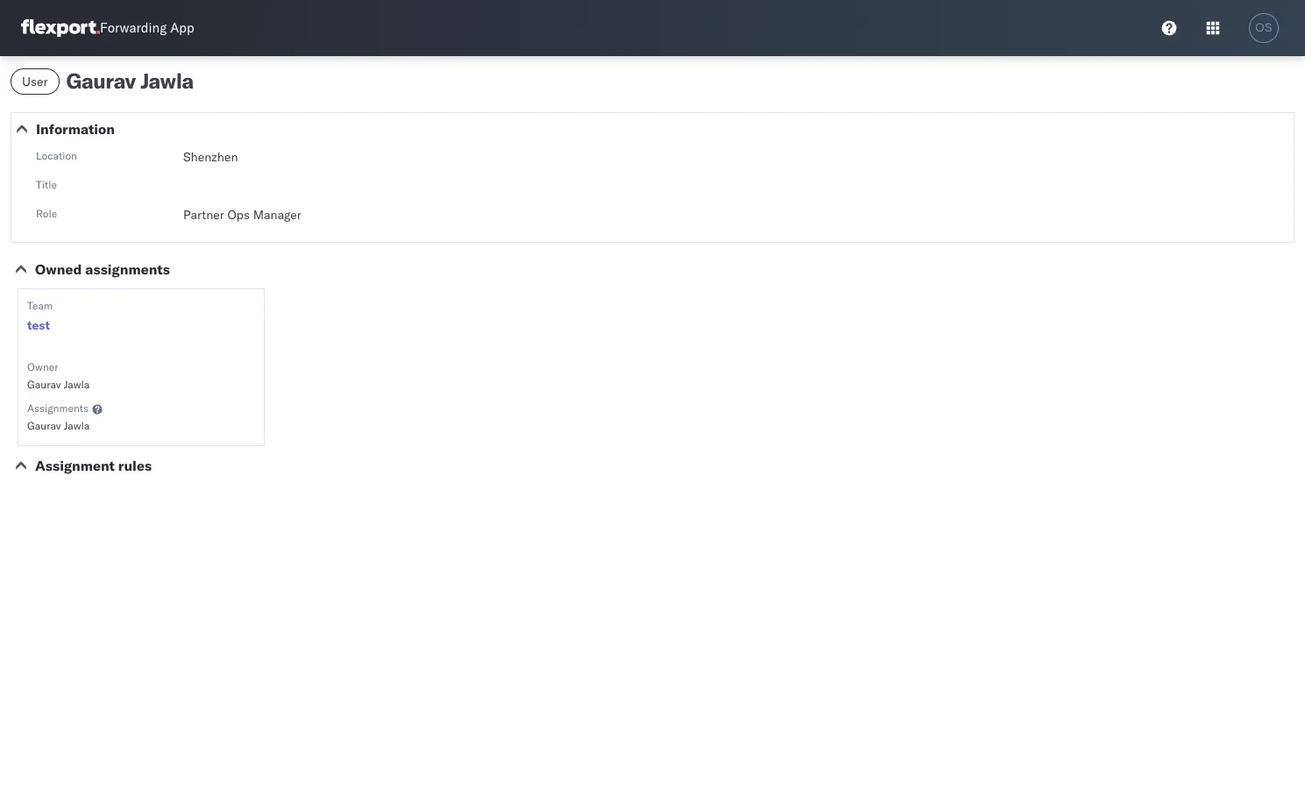 Task type: describe. For each thing, give the bounding box(es) containing it.
ops
[[228, 207, 250, 223]]

flexport. image
[[21, 19, 100, 37]]

app
[[170, 20, 194, 36]]

partner ops manager
[[183, 207, 302, 223]]

2 vertical spatial gaurav
[[27, 419, 61, 432]]

assignment
[[35, 457, 115, 474]]

assignments
[[27, 402, 89, 415]]

gaurav inside owner gaurav jawla
[[27, 378, 61, 391]]

manager
[[253, 207, 302, 223]]

partner
[[183, 207, 224, 223]]

jawla inside owner gaurav jawla
[[64, 378, 90, 391]]

os
[[1256, 21, 1273, 34]]

0 vertical spatial gaurav
[[66, 68, 136, 94]]

location
[[36, 149, 77, 162]]

forwarding app
[[100, 20, 194, 36]]



Task type: locate. For each thing, give the bounding box(es) containing it.
gaurav down assignments
[[27, 419, 61, 432]]

1 vertical spatial jawla
[[64, 378, 90, 391]]

owned assignments
[[35, 260, 170, 278]]

0 vertical spatial jawla
[[141, 68, 194, 94]]

jawla up assignments
[[64, 378, 90, 391]]

owner
[[27, 360, 58, 374]]

title
[[36, 178, 57, 191]]

gaurav down forwarding app link in the top of the page
[[66, 68, 136, 94]]

jawla
[[141, 68, 194, 94], [64, 378, 90, 391], [64, 419, 90, 432]]

forwarding app link
[[21, 19, 194, 37]]

gaurav jawla
[[66, 68, 194, 94], [27, 419, 90, 432]]

assignment rules
[[35, 457, 152, 474]]

team test
[[27, 299, 53, 333]]

owned
[[35, 260, 82, 278]]

jawla down assignments
[[64, 419, 90, 432]]

user
[[22, 74, 48, 89]]

gaurav jawla down forwarding in the left top of the page
[[66, 68, 194, 94]]

role
[[36, 207, 57, 220]]

os button
[[1244, 8, 1284, 48]]

0 vertical spatial gaurav jawla
[[66, 68, 194, 94]]

information
[[36, 120, 115, 138]]

gaurav down owner
[[27, 378, 61, 391]]

gaurav jawla down assignments
[[27, 419, 90, 432]]

2 vertical spatial jawla
[[64, 419, 90, 432]]

rules
[[118, 457, 152, 474]]

assignments
[[85, 260, 170, 278]]

owner gaurav jawla
[[27, 360, 90, 391]]

1 vertical spatial gaurav
[[27, 378, 61, 391]]

gaurav
[[66, 68, 136, 94], [27, 378, 61, 391], [27, 419, 61, 432]]

test link
[[27, 317, 50, 334]]

shenzhen
[[183, 149, 238, 165]]

team
[[27, 299, 53, 312]]

test
[[27, 317, 50, 333]]

jawla down app
[[141, 68, 194, 94]]

forwarding
[[100, 20, 167, 36]]

1 vertical spatial gaurav jawla
[[27, 419, 90, 432]]



Task type: vqa. For each thing, say whether or not it's contained in the screenshot.
JAWLA within the Owner Gaurav Jawla
yes



